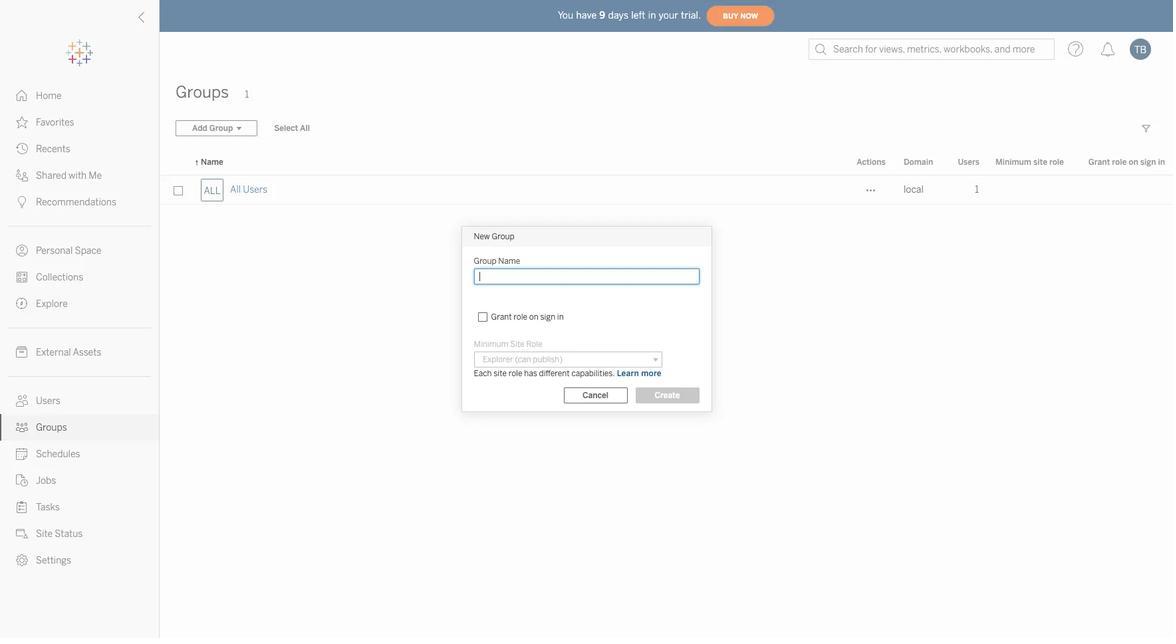 Task type: describe. For each thing, give the bounding box(es) containing it.
buy
[[723, 12, 739, 20]]

by text only_f5he34f image for settings
[[16, 555, 28, 567]]

by text only_f5he34f image for schedules
[[16, 448, 28, 460]]

me
[[89, 170, 102, 182]]

local
[[904, 184, 924, 196]]

users inside 'all users' link
[[243, 184, 268, 196]]

1 horizontal spatial in
[[648, 10, 656, 21]]

learn more link
[[616, 369, 662, 379]]

each
[[474, 369, 492, 378]]

minimum for minimum site role
[[474, 340, 509, 349]]

favorites link
[[0, 109, 159, 136]]

explore
[[36, 299, 68, 310]]

settings link
[[0, 547, 159, 574]]

shared with me
[[36, 170, 102, 182]]

name inside "grid"
[[201, 158, 223, 167]]

external
[[36, 347, 71, 359]]

by text only_f5he34f image for shared with me
[[16, 170, 28, 182]]

by text only_f5he34f image for favorites
[[16, 116, 28, 128]]

row containing all users
[[160, 176, 1173, 205]]

by text only_f5he34f image for external assets
[[16, 347, 28, 359]]

tasks link
[[0, 494, 159, 521]]

create
[[655, 391, 680, 400]]

capabilities.
[[572, 369, 615, 378]]

by text only_f5he34f image for collections
[[16, 271, 28, 283]]

minimum site role
[[474, 340, 542, 349]]

shared with me link
[[0, 162, 159, 189]]

recommendations link
[[0, 189, 159, 216]]

by text only_f5he34f image for personal space
[[16, 245, 28, 257]]

now
[[740, 12, 758, 20]]

with
[[69, 170, 87, 182]]

recommendations
[[36, 197, 116, 208]]

1 horizontal spatial grant role on sign in
[[1089, 158, 1165, 167]]

personal
[[36, 245, 73, 257]]

new
[[474, 232, 490, 241]]

external assets
[[36, 347, 101, 359]]

personal space link
[[0, 237, 159, 264]]

more
[[641, 369, 662, 378]]

1 horizontal spatial groups
[[176, 82, 229, 102]]

all inside button
[[300, 124, 310, 133]]

on inside new group dialog
[[529, 313, 539, 322]]

different
[[539, 369, 570, 378]]

all inside row
[[230, 184, 241, 196]]

select
[[274, 124, 298, 133]]

0 vertical spatial sign
[[1141, 158, 1156, 167]]

0 vertical spatial 1
[[245, 89, 249, 100]]

by text only_f5he34f image for users
[[16, 395, 28, 407]]

9
[[600, 10, 606, 21]]

Group Name text field
[[474, 269, 699, 285]]

cancel
[[583, 391, 609, 400]]

settings
[[36, 555, 71, 567]]

recents
[[36, 144, 70, 155]]

name inside new group dialog
[[498, 257, 520, 266]]

assets
[[73, 347, 101, 359]]

groups link
[[0, 414, 159, 441]]

site for minimum
[[1034, 158, 1048, 167]]

select all
[[274, 124, 310, 133]]

by text only_f5he34f image for home
[[16, 90, 28, 102]]

shared
[[36, 170, 66, 182]]

tasks
[[36, 502, 60, 514]]



Task type: vqa. For each thing, say whether or not it's contained in the screenshot.
the bottommost my_project_1
no



Task type: locate. For each thing, give the bounding box(es) containing it.
by text only_f5he34f image up schedules link on the left
[[16, 422, 28, 434]]

site inside new group dialog
[[494, 369, 507, 378]]

site status
[[36, 529, 83, 540]]

1 horizontal spatial sign
[[1141, 158, 1156, 167]]

0 horizontal spatial grant
[[491, 313, 512, 322]]

by text only_f5he34f image inside favorites link
[[16, 116, 28, 128]]

0 vertical spatial group
[[492, 232, 515, 241]]

recents link
[[0, 136, 159, 162]]

0 horizontal spatial grant role on sign in
[[491, 313, 564, 322]]

minimum inside new group dialog
[[474, 340, 509, 349]]

by text only_f5he34f image left site status
[[16, 528, 28, 540]]

7 by text only_f5he34f image from the top
[[16, 475, 28, 487]]

1 vertical spatial groups
[[36, 422, 67, 434]]

grid containing all users
[[160, 150, 1173, 639]]

0 horizontal spatial sign
[[540, 313, 556, 322]]

0 vertical spatial minimum
[[996, 158, 1032, 167]]

has
[[524, 369, 537, 378]]

by text only_f5he34f image for explore
[[16, 298, 28, 310]]

1 horizontal spatial 1
[[975, 184, 979, 196]]

navigation panel element
[[0, 40, 159, 574]]

4 by text only_f5he34f image from the top
[[16, 298, 28, 310]]

group
[[492, 232, 515, 241], [474, 257, 497, 266]]

group name
[[474, 257, 520, 266]]

by text only_f5he34f image for tasks
[[16, 502, 28, 514]]

1 by text only_f5he34f image from the top
[[16, 90, 28, 102]]

role
[[1050, 158, 1064, 167], [1112, 158, 1127, 167], [514, 313, 528, 322], [509, 369, 523, 378]]

0 vertical spatial groups
[[176, 82, 229, 102]]

0 vertical spatial site
[[1034, 158, 1048, 167]]

collections link
[[0, 264, 159, 291]]

3 by text only_f5he34f image from the top
[[16, 245, 28, 257]]

4 by text only_f5he34f image from the top
[[16, 271, 28, 283]]

favorites
[[36, 117, 74, 128]]

6 by text only_f5he34f image from the top
[[16, 448, 28, 460]]

0 vertical spatial on
[[1129, 158, 1139, 167]]

site inside site status link
[[36, 529, 53, 540]]

grid
[[160, 150, 1173, 639]]

1 vertical spatial site
[[494, 369, 507, 378]]

0 vertical spatial users
[[958, 158, 980, 167]]

by text only_f5he34f image left the schedules
[[16, 448, 28, 460]]

in
[[648, 10, 656, 21], [1158, 158, 1165, 167], [557, 313, 564, 322]]

each site role has different capabilities. learn more
[[474, 369, 662, 378]]

groups inside 'link'
[[36, 422, 67, 434]]

in inside new group dialog
[[557, 313, 564, 322]]

10 by text only_f5he34f image from the top
[[16, 555, 28, 567]]

1 horizontal spatial users
[[243, 184, 268, 196]]

main navigation. press the up and down arrow keys to access links. element
[[0, 82, 159, 574]]

1 horizontal spatial all
[[300, 124, 310, 133]]

5 by text only_f5he34f image from the top
[[16, 347, 28, 359]]

learn
[[617, 369, 639, 378]]

schedules link
[[0, 441, 159, 468]]

you
[[558, 10, 574, 21]]

site
[[1034, 158, 1048, 167], [494, 369, 507, 378]]

by text only_f5he34f image inside "external assets" link
[[16, 347, 28, 359]]

by text only_f5he34f image for site status
[[16, 528, 28, 540]]

by text only_f5he34f image left 'recommendations'
[[16, 196, 28, 208]]

by text only_f5he34f image left jobs
[[16, 475, 28, 487]]

0 horizontal spatial 1
[[245, 89, 249, 100]]

by text only_f5he34f image left personal
[[16, 245, 28, 257]]

by text only_f5he34f image inside groups 'link'
[[16, 422, 28, 434]]

1 vertical spatial all
[[230, 184, 241, 196]]

8 by text only_f5he34f image from the top
[[16, 502, 28, 514]]

by text only_f5he34f image left favorites
[[16, 116, 28, 128]]

2 by text only_f5he34f image from the top
[[16, 116, 28, 128]]

1 horizontal spatial site
[[1034, 158, 1048, 167]]

3 by text only_f5he34f image from the top
[[16, 143, 28, 155]]

site left 'role'
[[510, 340, 525, 349]]

actions
[[857, 158, 886, 167]]

by text only_f5he34f image inside users link
[[16, 395, 28, 407]]

0 horizontal spatial in
[[557, 313, 564, 322]]

2 vertical spatial users
[[36, 396, 60, 407]]

all users link
[[230, 176, 268, 205]]

1 vertical spatial sign
[[540, 313, 556, 322]]

space
[[75, 245, 101, 257]]

users inside users link
[[36, 396, 60, 407]]

home link
[[0, 82, 159, 109]]

jobs link
[[0, 468, 159, 494]]

0 horizontal spatial users
[[36, 396, 60, 407]]

have
[[576, 10, 597, 21]]

jobs
[[36, 476, 56, 487]]

site for each
[[494, 369, 507, 378]]

1 vertical spatial 1
[[975, 184, 979, 196]]

by text only_f5he34f image inside the personal space "link"
[[16, 245, 28, 257]]

site inside new group dialog
[[510, 340, 525, 349]]

by text only_f5he34f image left collections
[[16, 271, 28, 283]]

by text only_f5he34f image left the tasks
[[16, 502, 28, 514]]

1 horizontal spatial site
[[510, 340, 525, 349]]

0 horizontal spatial site
[[36, 529, 53, 540]]

by text only_f5he34f image left settings
[[16, 555, 28, 567]]

sign
[[1141, 158, 1156, 167], [540, 313, 556, 322]]

by text only_f5he34f image left 'explore'
[[16, 298, 28, 310]]

1 vertical spatial grant
[[491, 313, 512, 322]]

by text only_f5he34f image inside shared with me link
[[16, 170, 28, 182]]

new group
[[474, 232, 515, 241]]

by text only_f5he34f image inside the 'collections' link
[[16, 271, 28, 283]]

0 horizontal spatial name
[[201, 158, 223, 167]]

minimum for minimum site role
[[996, 158, 1032, 167]]

5 by text only_f5he34f image from the top
[[16, 422, 28, 434]]

by text only_f5he34f image inside recommendations link
[[16, 196, 28, 208]]

by text only_f5he34f image inside recents link
[[16, 143, 28, 155]]

9 by text only_f5he34f image from the top
[[16, 528, 28, 540]]

domain
[[904, 158, 933, 167]]

1 by text only_f5he34f image from the top
[[16, 170, 28, 182]]

0 horizontal spatial groups
[[36, 422, 67, 434]]

2 horizontal spatial users
[[958, 158, 980, 167]]

by text only_f5he34f image inside jobs link
[[16, 475, 28, 487]]

1 vertical spatial grant role on sign in
[[491, 313, 564, 322]]

by text only_f5he34f image left the external
[[16, 347, 28, 359]]

select all button
[[266, 120, 319, 136]]

by text only_f5he34f image left recents
[[16, 143, 28, 155]]

cancel button
[[564, 388, 628, 404]]

1 vertical spatial users
[[243, 184, 268, 196]]

grant role on sign in
[[1089, 158, 1165, 167], [491, 313, 564, 322]]

2 vertical spatial in
[[557, 313, 564, 322]]

all users
[[230, 184, 268, 196]]

personal space
[[36, 245, 101, 257]]

1 vertical spatial group
[[474, 257, 497, 266]]

0 vertical spatial all
[[300, 124, 310, 133]]

1 vertical spatial on
[[529, 313, 539, 322]]

0 vertical spatial in
[[648, 10, 656, 21]]

1 vertical spatial name
[[498, 257, 520, 266]]

create button
[[636, 388, 699, 404]]

2 by text only_f5he34f image from the top
[[16, 196, 28, 208]]

by text only_f5he34f image left home
[[16, 90, 28, 102]]

cell
[[988, 176, 1076, 205], [1076, 176, 1173, 205]]

site status link
[[0, 521, 159, 547]]

minimum site role
[[996, 158, 1064, 167]]

grant
[[1089, 158, 1110, 167], [491, 313, 512, 322]]

0 vertical spatial grant
[[1089, 158, 1110, 167]]

you have 9 days left in your trial.
[[558, 10, 701, 21]]

by text only_f5he34f image for groups
[[16, 422, 28, 434]]

by text only_f5he34f image up groups 'link'
[[16, 395, 28, 407]]

by text only_f5he34f image inside schedules link
[[16, 448, 28, 460]]

0 vertical spatial grant role on sign in
[[1089, 158, 1165, 167]]

row
[[160, 176, 1173, 205]]

external assets link
[[0, 339, 159, 366]]

group right new
[[492, 232, 515, 241]]

1 horizontal spatial on
[[1129, 158, 1139, 167]]

site left status
[[36, 529, 53, 540]]

by text only_f5he34f image for recents
[[16, 143, 28, 155]]

collections
[[36, 272, 83, 283]]

by text only_f5he34f image for jobs
[[16, 475, 28, 487]]

by text only_f5he34f image for recommendations
[[16, 196, 28, 208]]

1 horizontal spatial minimum
[[996, 158, 1032, 167]]

buy now
[[723, 12, 758, 20]]

groups
[[176, 82, 229, 102], [36, 422, 67, 434]]

2 horizontal spatial in
[[1158, 158, 1165, 167]]

users link
[[0, 388, 159, 414]]

left
[[631, 10, 646, 21]]

sign inside new group dialog
[[540, 313, 556, 322]]

site
[[510, 340, 525, 349], [36, 529, 53, 540]]

buy now button
[[706, 5, 775, 27]]

by text only_f5he34f image
[[16, 170, 28, 182], [16, 196, 28, 208], [16, 245, 28, 257], [16, 271, 28, 283], [16, 347, 28, 359], [16, 395, 28, 407]]

by text only_f5he34f image inside settings "link"
[[16, 555, 28, 567]]

by text only_f5he34f image inside the explore "link"
[[16, 298, 28, 310]]

all
[[300, 124, 310, 133], [230, 184, 241, 196]]

1 horizontal spatial grant
[[1089, 158, 1110, 167]]

0 vertical spatial site
[[510, 340, 525, 349]]

trial.
[[681, 10, 701, 21]]

by text only_f5he34f image inside tasks link
[[16, 502, 28, 514]]

new group dialog
[[462, 227, 711, 412]]

1
[[245, 89, 249, 100], [975, 184, 979, 196]]

by text only_f5he34f image inside home link
[[16, 90, 28, 102]]

role
[[526, 340, 542, 349]]

minimum
[[996, 158, 1032, 167], [474, 340, 509, 349]]

by text only_f5he34f image inside site status link
[[16, 528, 28, 540]]

grant inside new group dialog
[[491, 313, 512, 322]]

explore link
[[0, 291, 159, 317]]

0 vertical spatial name
[[201, 158, 223, 167]]

0 horizontal spatial all
[[230, 184, 241, 196]]

2 cell from the left
[[1076, 176, 1173, 205]]

schedules
[[36, 449, 80, 460]]

on
[[1129, 158, 1139, 167], [529, 313, 539, 322]]

1 horizontal spatial name
[[498, 257, 520, 266]]

status
[[55, 529, 83, 540]]

6 by text only_f5he34f image from the top
[[16, 395, 28, 407]]

0 horizontal spatial site
[[494, 369, 507, 378]]

1 vertical spatial in
[[1158, 158, 1165, 167]]

group down new
[[474, 257, 497, 266]]

1 vertical spatial site
[[36, 529, 53, 540]]

1 vertical spatial minimum
[[474, 340, 509, 349]]

by text only_f5he34f image left shared
[[16, 170, 28, 182]]

name
[[201, 158, 223, 167], [498, 257, 520, 266]]

days
[[608, 10, 629, 21]]

0 horizontal spatial on
[[529, 313, 539, 322]]

users
[[958, 158, 980, 167], [243, 184, 268, 196], [36, 396, 60, 407]]

by text only_f5he34f image
[[16, 90, 28, 102], [16, 116, 28, 128], [16, 143, 28, 155], [16, 298, 28, 310], [16, 422, 28, 434], [16, 448, 28, 460], [16, 475, 28, 487], [16, 502, 28, 514], [16, 528, 28, 540], [16, 555, 28, 567]]

grant role on sign in inside new group dialog
[[491, 313, 564, 322]]

your
[[659, 10, 679, 21]]

0 horizontal spatial minimum
[[474, 340, 509, 349]]

1 cell from the left
[[988, 176, 1076, 205]]

home
[[36, 90, 62, 102]]



